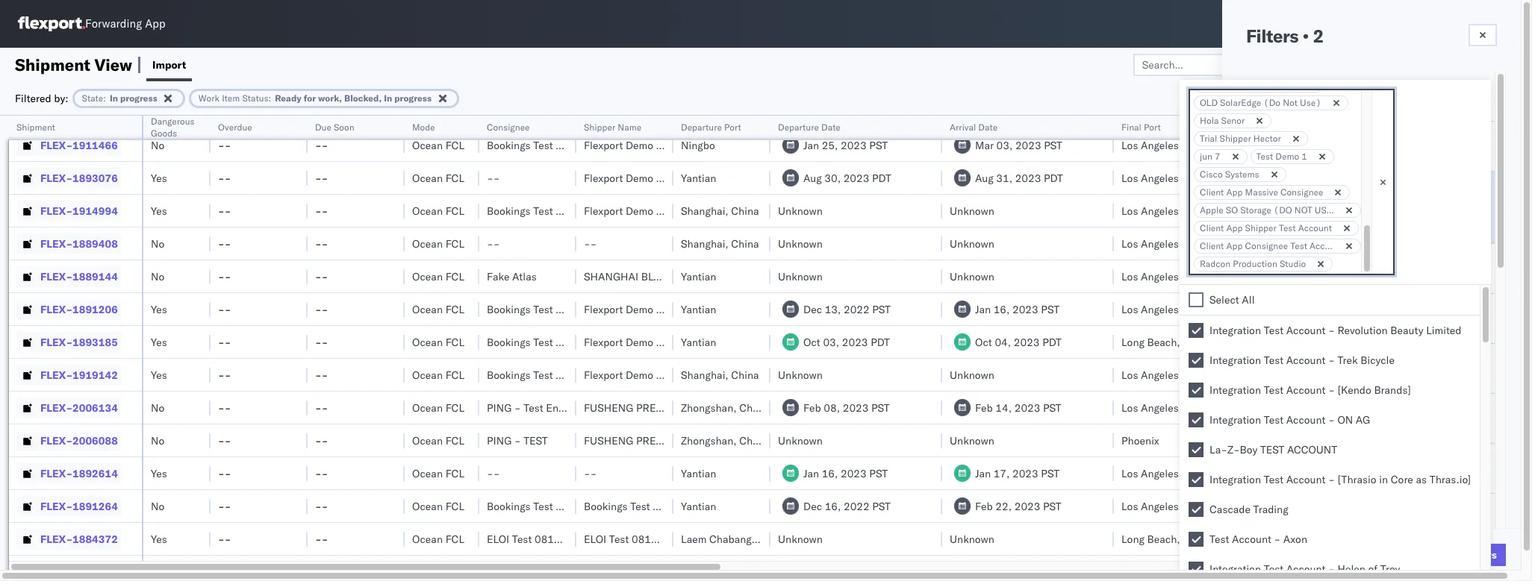 Task type: describe. For each thing, give the bounding box(es) containing it.
helen
[[1338, 563, 1366, 576]]

flex-1889144 button
[[16, 266, 121, 287]]

hola senor
[[1200, 115, 1245, 126]]

no for flex-1911466
[[151, 139, 164, 152]]

aug for aug 31, 2023 pdt
[[975, 171, 994, 185]]

flex- for 1884372
[[40, 533, 72, 546]]

shipper inside button
[[584, 122, 615, 133]]

demo for 1893076
[[626, 171, 653, 185]]

flexport. image
[[18, 16, 85, 31]]

resize handle column header for departure date
[[924, 116, 942, 582]]

yantian for dec 13, 2022 pst
[[681, 303, 716, 316]]

1 horizontal spatial 17,
[[1237, 303, 1253, 316]]

flex-1914994 button
[[16, 200, 121, 221]]

fcl for flex-1891206
[[445, 303, 464, 316]]

jan left 23,
[[1219, 500, 1234, 513]]

atlas
[[512, 270, 537, 283]]

radcon
[[1200, 258, 1231, 270]]

los angeles, ca for 1889144
[[1122, 270, 1199, 283]]

on
[[1338, 414, 1353, 427]]

1 081801 from the left
[[535, 533, 574, 546]]

shipper name inside button
[[584, 122, 642, 133]]

delivery for jan 17, 2023 pst
[[1493, 467, 1530, 480]]

ca for flex-1911466
[[1185, 139, 1199, 152]]

apply
[[1435, 549, 1465, 562]]

demo for 1911466
[[626, 139, 653, 152]]

date inside the quoted delivery date
[[1219, 128, 1238, 139]]

os button
[[1480, 7, 1514, 41]]

flex-1893185
[[40, 336, 118, 349]]

resize handle column header for shipment
[[124, 116, 142, 582]]

departure date inside button
[[778, 122, 841, 133]]

integration test account - revolution beauty limited
[[1210, 324, 1462, 338]]

ca for flex-1815384
[[1185, 106, 1199, 119]]

china for flex-1914994
[[731, 204, 759, 218]]

4 destination from the top
[[1435, 368, 1490, 382]]

flex- for 1919142
[[40, 368, 72, 382]]

Search Shipments (/) text field
[[1246, 13, 1390, 35]]

6 destination delivery from the top
[[1435, 434, 1530, 448]]

flex- for 2006134
[[40, 401, 72, 415]]

consignee button
[[479, 119, 562, 134]]

shanghai, for jan 09, 2023 pst
[[681, 237, 729, 251]]

1 : from the left
[[103, 92, 106, 103]]

2 progress from the left
[[394, 92, 432, 103]]

mode button
[[405, 119, 464, 134]]

feb left 14,
[[975, 401, 993, 415]]

ocean fcl for flex-2006088
[[412, 434, 464, 448]]

7 flexport demo shipper co. from the top
[[584, 368, 710, 382]]

1 eloi test 081801 from the left
[[487, 533, 574, 546]]

account inside list box
[[1287, 444, 1337, 457]]

of
[[1368, 563, 1378, 576]]

7 flexport from the top
[[584, 368, 623, 382]]

ag
[[1356, 414, 1370, 427]]

flexport for jan 25, 2023 pst
[[584, 139, 623, 152]]

flex-1911466
[[40, 139, 118, 152]]

fcl for flex-1815384
[[445, 106, 464, 119]]

chabang,
[[709, 533, 755, 546]]

flex-1914994
[[40, 204, 118, 218]]

flexport demo shipper co. for dec 13, 2022 pst
[[584, 303, 710, 316]]

flex-1889408 button
[[16, 233, 121, 254]]

fcl for flex-1911466
[[445, 139, 464, 152]]

1891206
[[72, 303, 118, 316]]

ca for flex-1891206
[[1185, 303, 1199, 316]]

container
[[1338, 116, 1378, 127]]

import button
[[146, 48, 192, 81]]

jan up radcon
[[1219, 237, 1234, 251]]

list box containing select all
[[1180, 285, 1480, 582]]

state for state
[[1246, 90, 1273, 103]]

client app consignee test account
[[1200, 240, 1343, 252]]

studio
[[1280, 258, 1306, 270]]

2 in from the left
[[384, 92, 392, 103]]

pdt for aug 30, 2023 pdt
[[872, 171, 891, 185]]

consignee inside button
[[487, 122, 530, 133]]

client for client app massive consignee
[[1200, 187, 1224, 198]]

resize handle column header for quoted delivery date
[[1313, 116, 1331, 582]]

name inside button
[[618, 122, 642, 133]]

flex-2006134 button
[[16, 398, 121, 419]]

1 progress from the left
[[120, 92, 157, 103]]

flex- for 1893076
[[40, 171, 72, 185]]

yantian for aug 30, 2023 pdt
[[681, 171, 716, 185]]

partner
[[1435, 122, 1465, 133]]

departure port button
[[674, 119, 756, 134]]

ltd for test
[[718, 401, 736, 415]]

fcl for flex-1884372
[[445, 533, 464, 546]]

4 co. from the top
[[696, 204, 710, 218]]

28,
[[1240, 106, 1256, 119]]

(do
[[1274, 205, 1292, 216]]

cascade
[[1210, 503, 1251, 517]]

dec 13, 2022 pst
[[803, 303, 891, 316]]

jan left the all
[[1219, 303, 1234, 316]]

ocean for 1884372
[[412, 533, 443, 546]]

1889408
[[72, 237, 118, 251]]

6 bookings test consignee from the top
[[487, 368, 606, 382]]

test for ping
[[524, 434, 548, 448]]

mode inside button
[[412, 122, 435, 133]]

demo for 1893185
[[626, 336, 653, 349]]

yantian for oct 03, 2023 pdt
[[681, 336, 716, 349]]

jan 13, 2023 pst
[[1219, 270, 1303, 283]]

trek
[[1338, 354, 1358, 367]]

4 destination delivery from the top
[[1435, 368, 1530, 382]]

fusheng precision co., ltd for ping - test entity
[[584, 401, 736, 415]]

ocean for 1889144
[[412, 270, 443, 283]]

angeles, for flex-1893076
[[1141, 171, 1182, 185]]

ocean fcl for flex-1889144
[[412, 270, 464, 283]]

bookings test consignee for jan 25, 2023 pst
[[487, 139, 606, 152]]

los angeles, ca for 1911466
[[1122, 139, 1199, 152]]

14 resize handle column header from the left
[[1507, 116, 1525, 582]]

jan up dec 16, 2022 pst
[[803, 467, 819, 480]]

integration test account - [kendo brands]
[[1210, 384, 1411, 397]]

bookings test consignee for oct 03, 2023 pdt
[[487, 336, 606, 349]]

ningbo
[[681, 139, 715, 152]]

7 co. from the top
[[696, 368, 710, 382]]

account for helen
[[1286, 563, 1326, 576]]

integration test account - helen of troy
[[1210, 563, 1400, 576]]

yes for flex-1893076
[[151, 171, 167, 185]]

6 destination from the top
[[1435, 434, 1490, 448]]

fcl for flex-1893076
[[445, 171, 464, 185]]

feb left boy
[[1219, 434, 1236, 448]]

departure up "ningbo"
[[681, 122, 722, 133]]

departure port inside button
[[681, 122, 741, 133]]

2022 for 16,
[[844, 500, 870, 513]]

nov 28, 2022 pst
[[1219, 106, 1306, 119]]

aug 30, 2023 pdt
[[803, 171, 891, 185]]

1 horizontal spatial mode
[[1246, 140, 1274, 153]]

4 flexport demo shipper co. from the top
[[584, 204, 710, 218]]

troy
[[1380, 563, 1400, 576]]

departure up la-z-boy test account
[[1246, 412, 1297, 426]]

3 bookings test consignee from the top
[[487, 204, 606, 218]]

ocean fcl for flex-1911466
[[412, 139, 464, 152]]

dec 16, 2022 pst
[[803, 500, 891, 513]]

Search... text field
[[1133, 53, 1296, 76]]

old solaredge (do not use)
[[1200, 97, 1321, 108]]

6 delivery from the top
[[1493, 434, 1530, 448]]

feb 14, 2023 pst
[[975, 401, 1062, 415]]

ocean for 1891264
[[412, 500, 443, 513]]

quoted delivery date
[[1219, 116, 1284, 139]]

jan down cascade
[[1219, 533, 1234, 546]]

trading
[[1253, 503, 1289, 517]]

3 resize handle column header from the left
[[290, 116, 308, 582]]

not
[[1283, 97, 1298, 108]]

jan left the 25,
[[803, 139, 819, 152]]

destination for jan 17, 2023 pst
[[1435, 467, 1490, 480]]

default
[[1371, 549, 1407, 562]]

state : in progress
[[82, 92, 157, 103]]

jan 30, 2023 pst
[[1219, 204, 1303, 218]]

ping for ping - test entity
[[487, 401, 512, 415]]

zhongshan, for ping - test entity
[[681, 401, 737, 415]]

resize handle column header for consignee
[[559, 116, 576, 582]]

1 vertical spatial departure date
[[1246, 462, 1324, 476]]

bluetech
[[641, 270, 695, 283]]

13 resize handle column header from the left
[[1410, 116, 1428, 582]]

filtered by:
[[15, 91, 68, 105]]

flex-1815384 button
[[16, 102, 121, 123]]

limited
[[1426, 324, 1462, 338]]

bicu1234565,
[[1338, 138, 1411, 152]]

1893076
[[72, 171, 118, 185]]

4 delivery from the top
[[1493, 368, 1530, 382]]

apple
[[1200, 205, 1224, 216]]

jan up oct 04, 2023 pdt
[[975, 303, 991, 316]]

cancel
[[1248, 549, 1283, 562]]

dec 04, 2023 pst
[[1219, 467, 1306, 480]]

flex-2006134
[[40, 401, 118, 415]]

dec 30, 2022 pst
[[975, 106, 1063, 119]]

resize handle column header for shipper name
[[656, 116, 674, 582]]

feb right trial
[[1219, 139, 1236, 152]]

solaredge
[[1220, 97, 1261, 108]]

25,
[[822, 139, 838, 152]]

2 eloi test 081801 from the left
[[584, 533, 671, 546]]

storage
[[1240, 205, 1271, 216]]

0 vertical spatial 16,
[[994, 303, 1010, 316]]

vessel name
[[1246, 362, 1310, 376]]

jan up feb 22, 2023 pst
[[975, 467, 991, 480]]

flex-2006088
[[40, 434, 118, 448]]

apply filters button
[[1426, 544, 1506, 567]]

14,
[[996, 401, 1012, 415]]

0 vertical spatial co.,
[[697, 270, 719, 283]]

not
[[1295, 205, 1312, 216]]

ocean fcl for flex-1891206
[[412, 303, 464, 316]]

0 horizontal spatial 17,
[[994, 467, 1010, 480]]

all
[[1242, 293, 1255, 307]]

mar 03, 2023 pst
[[975, 139, 1062, 152]]

california for nov
[[1183, 336, 1229, 349]]

no for flex-1889408
[[151, 237, 164, 251]]

4 resize handle column header from the left
[[387, 116, 405, 582]]

angeles, for flex-1914994
[[1141, 204, 1182, 218]]

laem chabang, thailand
[[681, 533, 799, 546]]

brands]
[[1374, 384, 1411, 397]]

nov 20, 2023 pst
[[1219, 336, 1306, 349]]

los for flex-1911466
[[1122, 139, 1138, 152]]

pdt for oct 04, 2023 pdt
[[1042, 336, 1062, 349]]

3 yantian from the top
[[681, 270, 716, 283]]

co., for test
[[694, 434, 715, 448]]

flexport for dec 09, 2022 pst
[[584, 106, 623, 119]]

test for h&m
[[1231, 79, 1251, 90]]

dangerous goods button
[[143, 113, 205, 140]]

co. for dec 09, 2022 pst
[[696, 106, 710, 119]]

co. for oct 03, 2023 pdt
[[696, 336, 710, 349]]

jan left storage
[[1219, 204, 1234, 218]]

demo for 1891206
[[626, 303, 653, 316]]

0 horizontal spatial jan 16, 2023 pst
[[803, 467, 888, 480]]

destination delivery for feb 22, 2023 pst
[[1435, 500, 1530, 513]]

fcl for flex-2006088
[[445, 434, 464, 448]]

0 vertical spatial account
[[1253, 79, 1297, 90]]

ca for flex-1889144
[[1185, 270, 1199, 283]]

dangerous
[[151, 116, 195, 127]]

03, for oct
[[823, 336, 839, 349]]

delivery for feb 14, 2023 pst
[[1493, 401, 1530, 415]]

flex-1889144
[[40, 270, 118, 283]]

account for trek
[[1286, 354, 1326, 367]]

feb left '08,'
[[803, 401, 821, 415]]

ocean for 2006134
[[412, 401, 443, 415]]

destination delivery for feb 14, 2023 pst
[[1435, 401, 1530, 415]]

flex- for 1889144
[[40, 270, 72, 283]]

long beach, california for jan
[[1122, 533, 1229, 546]]

angeles, for flex-1892614
[[1141, 467, 1182, 480]]

bookings for flex-1891264
[[487, 500, 531, 513]]

soon
[[334, 122, 354, 133]]

ping - test
[[487, 434, 548, 448]]

systems
[[1225, 169, 1259, 180]]

blocked,
[[344, 92, 382, 103]]

1 vertical spatial shipper name
[[1246, 262, 1317, 276]]

as
[[1416, 473, 1427, 487]]

client for client app consignee test account
[[1200, 240, 1224, 252]]

app for client app shipper test account
[[1226, 223, 1243, 234]]

2006088
[[72, 434, 118, 448]]

4 flexport from the top
[[584, 204, 623, 218]]

precision for ping - test entity
[[636, 401, 691, 415]]

use)
[[1300, 97, 1321, 108]]

1891264
[[72, 500, 118, 513]]

yantian for dec 09, 2022 pst
[[681, 106, 716, 119]]

for
[[304, 92, 316, 103]]

thailand
[[758, 533, 799, 546]]



Task type: vqa. For each thing, say whether or not it's contained in the screenshot.


Task type: locate. For each thing, give the bounding box(es) containing it.
fcl for flex-1914994
[[445, 204, 464, 218]]

flex- down by: at the top
[[40, 106, 72, 119]]

3 fcl from the top
[[445, 171, 464, 185]]

0 vertical spatial ltd
[[722, 270, 740, 283]]

4 angeles, from the top
[[1141, 204, 1182, 218]]

10 resize handle column header from the left
[[1096, 116, 1114, 582]]

1893185
[[72, 336, 118, 349]]

1 destination from the top
[[1435, 106, 1490, 119]]

2022 for 28,
[[1259, 106, 1285, 119]]

3 ca from the top
[[1185, 171, 1199, 185]]

consignee
[[556, 106, 606, 119], [487, 122, 530, 133], [556, 139, 606, 152], [1281, 187, 1323, 198], [556, 204, 606, 218], [1245, 240, 1288, 252], [556, 303, 606, 316], [1246, 312, 1299, 326], [556, 336, 606, 349], [556, 368, 606, 382], [556, 500, 606, 513]]

8 ocean from the top
[[412, 336, 443, 349]]

feb 02, 2023 pst for pdt
[[1219, 171, 1305, 185]]

9 ocean from the top
[[412, 368, 443, 382]]

feb down 7
[[1219, 171, 1236, 185]]

9 ocean fcl from the top
[[412, 368, 464, 382]]

destination delivery for oct 04, 2023 pdt
[[1435, 336, 1530, 349]]

5 flexport from the top
[[584, 303, 623, 316]]

flex- up flex-2006134 button
[[40, 368, 72, 382]]

date inside arrival date button
[[978, 122, 998, 133]]

feb 02, 2023 pst
[[1219, 139, 1305, 152], [1219, 171, 1305, 185]]

1 horizontal spatial departure port
[[1246, 412, 1322, 426]]

integration down select all
[[1210, 324, 1261, 338]]

2 california from the top
[[1183, 533, 1229, 546]]

0 horizontal spatial 09,
[[825, 106, 841, 119]]

name
[[618, 122, 642, 133], [1279, 190, 1308, 203], [1288, 262, 1317, 276], [1301, 312, 1331, 326], [1281, 362, 1310, 376]]

feb 06, 2023 pst
[[1219, 368, 1305, 382]]

account down the integration test account - on ag at the right bottom of page
[[1287, 444, 1337, 457]]

aug left 31,
[[975, 171, 994, 185]]

1 fusheng precision co., ltd from the top
[[584, 401, 736, 415]]

0 horizontal spatial 081801
[[535, 533, 574, 546]]

9 ca from the top
[[1185, 401, 1199, 415]]

shanghai,
[[681, 204, 729, 218], [681, 237, 729, 251], [681, 368, 729, 382]]

30, down the 25,
[[825, 171, 841, 185]]

5 angeles, from the top
[[1141, 237, 1182, 251]]

0 vertical spatial jan 16, 2023 pst
[[975, 303, 1060, 316]]

os
[[1490, 18, 1504, 29]]

fcl for flex-1893185
[[445, 336, 464, 349]]

13 fcl from the top
[[445, 500, 464, 513]]

date down quoted
[[1219, 128, 1238, 139]]

0 horizontal spatial oct
[[803, 336, 820, 349]]

1 vertical spatial 13,
[[825, 303, 841, 316]]

flex- up flex-1889408 button
[[40, 204, 72, 218]]

feb left 06,
[[1219, 368, 1236, 382]]

massive
[[1245, 187, 1278, 198]]

3 flex- from the top
[[40, 171, 72, 185]]

4 yantian from the top
[[681, 303, 716, 316]]

8 angeles, from the top
[[1141, 368, 1182, 382]]

flex- inside button
[[40, 500, 72, 513]]

no for flex-1889144
[[151, 270, 164, 283]]

02, up massive
[[1239, 171, 1255, 185]]

pdt down dec 13, 2022 pst
[[871, 336, 890, 349]]

1 vertical spatial long beach, california
[[1122, 533, 1229, 546]]

1 vertical spatial departure port
[[1246, 412, 1322, 426]]

arrival up jan 27, 2023 pst
[[1246, 512, 1280, 526]]

27, up cancel
[[1237, 533, 1253, 546]]

jan 17, 2023 pst up feb 22, 2023 pst
[[975, 467, 1060, 480]]

1 aug from the left
[[803, 171, 822, 185]]

None checkbox
[[1189, 293, 1204, 308], [1189, 323, 1204, 338], [1189, 413, 1204, 428], [1189, 503, 1204, 517], [1189, 562, 1204, 577], [1189, 293, 1204, 308], [1189, 323, 1204, 338], [1189, 413, 1204, 428], [1189, 503, 1204, 517], [1189, 562, 1204, 577]]

no right 1891264
[[151, 500, 164, 513]]

0 vertical spatial beach,
[[1147, 336, 1180, 349]]

beach,
[[1147, 336, 1180, 349], [1147, 533, 1180, 546]]

0 vertical spatial 03,
[[997, 139, 1013, 152]]

1 vertical spatial fusheng
[[584, 434, 633, 448]]

03, right 'mar'
[[997, 139, 1013, 152]]

4 los angeles, ca from the top
[[1122, 204, 1199, 218]]

jan 16, 2023 pst
[[975, 303, 1060, 316], [803, 467, 888, 480]]

client name
[[1246, 190, 1308, 203]]

4 los from the top
[[1122, 204, 1138, 218]]

state for state : in progress
[[82, 92, 103, 103]]

3 destination from the top
[[1435, 336, 1490, 349]]

flex- up the flex-1919142 button
[[40, 336, 72, 349]]

destination for aug 31, 2023 pdt
[[1435, 171, 1490, 185]]

filters • 2
[[1246, 25, 1324, 47]]

no right 1889408
[[151, 237, 164, 251]]

3 no from the top
[[151, 237, 164, 251]]

7 los from the top
[[1122, 303, 1138, 316]]

oct up feb 14, 2023 pst
[[975, 336, 992, 349]]

27,
[[1239, 401, 1255, 415], [1239, 434, 1255, 448], [1237, 533, 1253, 546]]

0 vertical spatial 04,
[[995, 336, 1011, 349]]

3 delivery from the top
[[1493, 336, 1530, 349]]

resize handle column header
[[124, 116, 142, 582], [193, 116, 211, 582], [290, 116, 308, 582], [387, 116, 405, 582], [461, 116, 479, 582], [559, 116, 576, 582], [656, 116, 674, 582], [753, 116, 771, 582], [924, 116, 942, 582], [1096, 116, 1114, 582], [1193, 116, 1211, 582], [1313, 116, 1331, 582], [1410, 116, 1428, 582], [1507, 116, 1525, 582]]

integration down cancel
[[1210, 563, 1261, 576]]

no for flex-2006088
[[151, 434, 164, 448]]

fusheng for ping - test entity
[[584, 401, 633, 415]]

flex-
[[40, 106, 72, 119], [40, 139, 72, 152], [40, 171, 72, 185], [40, 204, 72, 218], [40, 237, 72, 251], [40, 270, 72, 283], [40, 303, 72, 316], [40, 336, 72, 349], [40, 368, 72, 382], [40, 401, 72, 415], [40, 434, 72, 448], [40, 467, 72, 480], [40, 500, 72, 513], [40, 533, 72, 546]]

2 horizontal spatial 30,
[[1237, 204, 1253, 218]]

5 destination delivery from the top
[[1435, 401, 1530, 415]]

1 horizontal spatial aug
[[975, 171, 994, 185]]

delivery for dec 30, 2022 pst
[[1493, 106, 1530, 119]]

date
[[821, 122, 841, 133], [978, 122, 998, 133], [1219, 128, 1238, 139], [1300, 462, 1324, 476]]

5 resize handle column header from the left
[[461, 116, 479, 582]]

14 flex- from the top
[[40, 533, 72, 546]]

1 vertical spatial 16,
[[822, 467, 838, 480]]

0 vertical spatial 17,
[[1237, 303, 1253, 316]]

state up nov 28, 2022 pst at the top right of page
[[1246, 90, 1273, 103]]

app for forwarding app
[[145, 17, 165, 31]]

1 horizontal spatial oct
[[975, 336, 992, 349]]

1 horizontal spatial arrival
[[1246, 512, 1280, 526]]

30, up arrival date
[[997, 106, 1013, 119]]

ping for ping - test
[[487, 434, 512, 448]]

1 destination delivery from the top
[[1435, 106, 1530, 119]]

shanghai, for jan 30, 2023 pst
[[681, 204, 729, 218]]

2 vertical spatial 16,
[[825, 500, 841, 513]]

0 vertical spatial long beach, california
[[1122, 336, 1229, 349]]

resize handle column header for dangerous goods
[[193, 116, 211, 582]]

0 horizontal spatial test
[[524, 434, 548, 448]]

1 vertical spatial zhongshan, china
[[681, 434, 767, 448]]

1 vertical spatial beach,
[[1147, 533, 1180, 546]]

integration up 23,
[[1210, 473, 1261, 487]]

yes down goods
[[151, 171, 167, 185]]

6 resize handle column header from the left
[[559, 116, 576, 582]]

2 ocean from the top
[[412, 139, 443, 152]]

--
[[218, 106, 231, 119], [315, 106, 328, 119], [218, 139, 231, 152], [315, 139, 328, 152], [218, 171, 231, 185], [315, 171, 328, 185], [487, 171, 500, 185], [218, 204, 231, 218], [315, 204, 328, 218], [218, 237, 231, 251], [315, 237, 328, 251], [487, 237, 500, 251], [584, 237, 597, 251], [218, 270, 231, 283], [315, 270, 328, 283], [218, 303, 231, 316], [315, 303, 328, 316], [218, 336, 231, 349], [315, 336, 328, 349], [218, 368, 231, 382], [315, 368, 328, 382], [218, 401, 231, 415], [315, 401, 328, 415], [218, 434, 231, 448], [315, 434, 328, 448], [218, 467, 231, 480], [315, 467, 328, 480], [487, 467, 500, 480], [584, 467, 597, 480], [218, 500, 231, 513], [315, 500, 328, 513], [218, 533, 231, 546], [315, 533, 328, 546], [218, 566, 231, 579], [315, 566, 328, 579]]

co. for aug 30, 2023 pdt
[[696, 171, 710, 185]]

0 horizontal spatial 30,
[[825, 171, 841, 185]]

7 yantian from the top
[[681, 500, 716, 513]]

shanghai, china for jan 09, 2023 pst
[[681, 237, 759, 251]]

departure down la-z-boy test account
[[1246, 462, 1297, 476]]

1 ocean from the top
[[412, 106, 443, 119]]

2 vertical spatial 30,
[[1237, 204, 1253, 218]]

0 vertical spatial shanghai,
[[681, 204, 729, 218]]

13, for 2023
[[1237, 270, 1253, 283]]

flex- inside "button"
[[40, 171, 72, 185]]

7 resize handle column header from the left
[[656, 116, 674, 582]]

0 horizontal spatial jan 17, 2023 pst
[[975, 467, 1060, 480]]

6 flexport from the top
[[584, 336, 623, 349]]

12 ocean fcl from the top
[[412, 467, 464, 480]]

1 horizontal spatial shipper name
[[1246, 262, 1317, 276]]

ocean for 2006088
[[412, 434, 443, 448]]

nov left 28,
[[1219, 106, 1237, 119]]

feb 27, 2023 pst up dec 04, 2023 pst
[[1219, 434, 1305, 448]]

30, down massive
[[1237, 204, 1253, 218]]

jun
[[1200, 151, 1213, 162]]

5 bookings test consignee from the top
[[487, 336, 606, 349]]

0 vertical spatial ping
[[487, 401, 512, 415]]

0 horizontal spatial aug
[[803, 171, 822, 185]]

1889144
[[72, 270, 118, 283]]

2 eloi from the left
[[584, 533, 606, 546]]

filters
[[1467, 549, 1497, 562]]

2 vertical spatial ltd
[[718, 434, 736, 448]]

fusheng for ping - test
[[584, 434, 633, 448]]

yes for flex-1893185
[[151, 336, 167, 349]]

11 ocean fcl from the top
[[412, 434, 464, 448]]

10 ca from the top
[[1185, 467, 1199, 480]]

3 ocean fcl from the top
[[412, 171, 464, 185]]

ping down ping - test entity
[[487, 434, 512, 448]]

integration test account - [thrasio in core as thras.io]
[[1210, 473, 1471, 487]]

2 long from the top
[[1122, 533, 1145, 546]]

delivery for feb 22, 2023 pst
[[1493, 500, 1530, 513]]

long
[[1122, 336, 1145, 349], [1122, 533, 1145, 546]]

state up 1815384
[[82, 92, 103, 103]]

client for client name
[[1246, 190, 1276, 203]]

5 yantian from the top
[[681, 336, 716, 349]]

ocean fcl for flex-1884372
[[412, 533, 464, 546]]

no right the 1889144
[[151, 270, 164, 283]]

1 horizontal spatial eloi
[[584, 533, 606, 546]]

apple so storage (do not use)
[[1200, 205, 1338, 216]]

0 horizontal spatial 13,
[[825, 303, 841, 316]]

feb 02, 2023 pst for pst
[[1219, 139, 1305, 152]]

0 vertical spatial fusheng
[[584, 401, 633, 415]]

client for client app shipper test account
[[1200, 223, 1224, 234]]

jan down radcon
[[1219, 270, 1234, 283]]

2 fusheng precision co., ltd from the top
[[584, 434, 736, 448]]

cancel button
[[1237, 544, 1293, 567]]

import
[[152, 58, 186, 71]]

0 horizontal spatial :
[[103, 92, 106, 103]]

11 flex- from the top
[[40, 434, 72, 448]]

shanghai, china for feb 06, 2023 pst
[[681, 368, 759, 382]]

ca
[[1185, 106, 1199, 119], [1185, 139, 1199, 152], [1185, 171, 1199, 185], [1185, 204, 1199, 218], [1185, 237, 1199, 251], [1185, 270, 1199, 283], [1185, 303, 1199, 316], [1185, 368, 1199, 382], [1185, 401, 1199, 415], [1185, 467, 1199, 480], [1185, 500, 1199, 513]]

app right forwarding
[[145, 17, 165, 31]]

0 vertical spatial jan 17, 2023 pst
[[1219, 303, 1303, 316]]

client up apple
[[1200, 187, 1224, 198]]

0 horizontal spatial state
[[82, 92, 103, 103]]

client down apple
[[1200, 223, 1224, 234]]

zhongshan, china
[[681, 401, 767, 415], [681, 434, 767, 448]]

2 flex- from the top
[[40, 139, 72, 152]]

flex- down shipment button
[[40, 139, 72, 152]]

1 beach, from the top
[[1147, 336, 1180, 349]]

1 vertical spatial fusheng precision co., ltd
[[584, 434, 736, 448]]

11 los from the top
[[1122, 500, 1138, 513]]

jan
[[803, 139, 819, 152], [1219, 204, 1234, 218], [1219, 237, 1234, 251], [1219, 270, 1234, 283], [975, 303, 991, 316], [1219, 303, 1234, 316], [803, 467, 819, 480], [975, 467, 991, 480], [1219, 500, 1234, 513], [1219, 533, 1234, 546]]

1 fcl from the top
[[445, 106, 464, 119]]

1 vertical spatial 03,
[[823, 336, 839, 349]]

13, down radcon production studio
[[1237, 270, 1253, 283]]

pdt down "jan 25, 2023 pst"
[[872, 171, 891, 185]]

1 ping from the top
[[487, 401, 512, 415]]

7 destination delivery from the top
[[1435, 467, 1530, 480]]

8 fcl from the top
[[445, 336, 464, 349]]

2 destination from the top
[[1435, 171, 1490, 185]]

1 vertical spatial co.,
[[694, 401, 715, 415]]

1 vertical spatial nov
[[1219, 336, 1237, 349]]

30, for aug
[[825, 171, 841, 185]]

departure date down la-z-boy test account
[[1246, 462, 1324, 476]]

app up radcon production studio
[[1226, 240, 1243, 252]]

7 los angeles, ca from the top
[[1122, 303, 1199, 316]]

yes for flex-1914994
[[151, 204, 167, 218]]

1 horizontal spatial departure date
[[1246, 462, 1324, 476]]

23,
[[1237, 500, 1253, 513]]

revolution
[[1338, 324, 1388, 338]]

flexport demo shipper co. for jan 25, 2023 pst
[[584, 139, 710, 152]]

date up the 25,
[[821, 122, 841, 133]]

0 vertical spatial feb 02, 2023 pst
[[1219, 139, 1305, 152]]

: left ready
[[268, 92, 271, 103]]

destination delivery for aug 31, 2023 pdt
[[1435, 171, 1530, 185]]

no down dangerous
[[151, 139, 164, 152]]

angeles, for flex-1919142
[[1141, 368, 1182, 382]]

flex- for 1893185
[[40, 336, 72, 349]]

0 vertical spatial long
[[1122, 336, 1145, 349]]

0 vertical spatial shipment
[[15, 54, 90, 75]]

1 vertical spatial 27,
[[1239, 434, 1255, 448]]

flex- down flex-1914994 button
[[40, 237, 72, 251]]

test
[[533, 106, 553, 119], [533, 139, 553, 152], [1256, 151, 1273, 162], [533, 204, 553, 218], [1279, 223, 1296, 234], [1290, 240, 1307, 252], [533, 303, 553, 316], [1264, 324, 1284, 338], [533, 336, 553, 349], [1264, 354, 1284, 367], [533, 368, 553, 382], [1264, 384, 1284, 397], [524, 401, 543, 415], [1264, 414, 1284, 427], [1264, 473, 1284, 487], [533, 500, 553, 513], [630, 500, 650, 513], [512, 533, 532, 546], [609, 533, 629, 546], [1210, 533, 1229, 547], [1264, 563, 1284, 576]]

6 los from the top
[[1122, 270, 1138, 283]]

2 081801 from the left
[[632, 533, 671, 546]]

1 vertical spatial precision
[[636, 434, 691, 448]]

jan 17, 2023 pst down the jan 13, 2023 pst
[[1219, 303, 1303, 316]]

0 vertical spatial zhongshan,
[[681, 401, 737, 415]]

13 ocean fcl from the top
[[412, 500, 464, 513]]

no up goods
[[151, 106, 164, 119]]

02, for mar 03, 2023 pst
[[1239, 139, 1255, 152]]

3 flexport demo shipper co. from the top
[[584, 171, 710, 185]]

1 california from the top
[[1183, 336, 1229, 349]]

1 vertical spatial long
[[1122, 533, 1145, 546]]

la-
[[1210, 444, 1228, 457]]

1 vertical spatial ping
[[487, 434, 512, 448]]

0 horizontal spatial shipper name
[[584, 122, 642, 133]]

flex- up flex-1891206 button
[[40, 270, 72, 283]]

1 los angeles, ca from the top
[[1122, 106, 1199, 119]]

1 ocean fcl from the top
[[412, 106, 464, 119]]

1 horizontal spatial in
[[384, 92, 392, 103]]

pdt down mar 03, 2023 pst
[[1044, 171, 1063, 185]]

no right 2006088 at bottom
[[151, 434, 164, 448]]

1 horizontal spatial 09,
[[1237, 237, 1253, 251]]

china
[[731, 204, 759, 218], [731, 237, 759, 251], [731, 368, 759, 382], [739, 401, 767, 415], [739, 434, 767, 448], [692, 500, 720, 513]]

7
[[1215, 151, 1220, 162]]

flexport demo shipper co. for aug 30, 2023 pdt
[[584, 171, 710, 185]]

3 los from the top
[[1122, 171, 1138, 185]]

phoenix
[[1122, 434, 1159, 448]]

1 horizontal spatial 13,
[[1237, 270, 1253, 283]]

1 vertical spatial feb 02, 2023 pst
[[1219, 171, 1305, 185]]

no for flex-1815384
[[151, 106, 164, 119]]

in up 1815384
[[110, 92, 118, 103]]

california left 20,
[[1183, 336, 1229, 349]]

ca for flex-1889408
[[1185, 237, 1199, 251]]

beach, for nov 20, 2023 pst
[[1147, 336, 1180, 349]]

co. for jan 25, 2023 pst
[[696, 139, 710, 152]]

0 vertical spatial demu1232567
[[1338, 105, 1414, 119]]

6 integration from the top
[[1210, 563, 1261, 576]]

14 ocean fcl from the top
[[412, 533, 464, 546]]

arrival for arrival port
[[1246, 512, 1280, 526]]

5 flex- from the top
[[40, 237, 72, 251]]

nov left 20,
[[1219, 336, 1237, 349]]

1 vertical spatial california
[[1183, 533, 1229, 546]]

so
[[1226, 205, 1238, 216]]

ping up ping - test
[[487, 401, 512, 415]]

fusheng
[[584, 401, 633, 415], [584, 434, 633, 448]]

resize handle column header for departure port
[[753, 116, 771, 582]]

entity
[[546, 401, 574, 415]]

long beach, california down select
[[1122, 336, 1229, 349]]

no for flex-1891264
[[151, 500, 164, 513]]

1 horizontal spatial progress
[[394, 92, 432, 103]]

0 vertical spatial 13,
[[1237, 270, 1253, 283]]

aug 31, 2023 pdt
[[975, 171, 1063, 185]]

2 feb 27, 2023 pst from the top
[[1219, 434, 1305, 448]]

feb up z- on the right of the page
[[1219, 401, 1236, 415]]

jan 17, 2023 pst
[[1219, 303, 1303, 316], [975, 467, 1060, 480]]

account
[[1298, 223, 1332, 234], [1310, 240, 1343, 252], [1286, 324, 1326, 338], [1286, 354, 1326, 367], [1286, 384, 1326, 397], [1286, 414, 1326, 427], [1286, 473, 1326, 487], [1232, 533, 1272, 547], [1286, 563, 1326, 576]]

1919142
[[72, 368, 118, 382]]

yes right 1884372
[[151, 533, 167, 546]]

flex- for 1914994
[[40, 204, 72, 218]]

1 vertical spatial 09,
[[1237, 237, 1253, 251]]

09, up radcon production studio
[[1237, 237, 1253, 251]]

1 vertical spatial zhongshan,
[[681, 434, 737, 448]]

angeles, for flex-1891206
[[1141, 303, 1182, 316]]

yes right 1892614
[[151, 467, 167, 480]]

7 ocean fcl from the top
[[412, 303, 464, 316]]

081801
[[535, 533, 574, 546], [632, 533, 671, 546]]

final port
[[1122, 122, 1161, 133]]

vessel
[[1246, 362, 1278, 376]]

5 integration from the top
[[1210, 473, 1261, 487]]

1815384
[[72, 106, 118, 119]]

departure up "jan 25, 2023 pst"
[[778, 122, 819, 133]]

8 los angeles, ca from the top
[[1122, 368, 1199, 382]]

integration for integration test account - [thrasio in core as thras.io]
[[1210, 473, 1261, 487]]

resize handle column header for arrival date
[[1096, 116, 1114, 582]]

bookings test consignee for dec 13, 2022 pst
[[487, 303, 606, 316]]

2 flexport from the top
[[584, 139, 623, 152]]

aug for aug 30, 2023 pdt
[[803, 171, 822, 185]]

flex-1884372
[[40, 533, 118, 546]]

progress up dangerous
[[120, 92, 157, 103]]

unknown
[[778, 204, 823, 218], [950, 204, 995, 218], [778, 237, 823, 251], [950, 237, 995, 251], [778, 270, 823, 283], [950, 270, 995, 283], [778, 368, 823, 382], [950, 368, 995, 382], [778, 434, 823, 448], [950, 434, 995, 448], [778, 533, 823, 546], [950, 533, 995, 546]]

eloi test 081801
[[487, 533, 574, 546], [584, 533, 671, 546]]

flex- up flex-1891264 button
[[40, 467, 72, 480]]

6 yantian from the top
[[681, 467, 716, 480]]

4 no from the top
[[151, 270, 164, 283]]

0 horizontal spatial progress
[[120, 92, 157, 103]]

feb left 22,
[[975, 500, 993, 513]]

1 vertical spatial demu1232567
[[1414, 138, 1490, 152]]

pdt up feb 14, 2023 pst
[[1042, 336, 1062, 349]]

1 vertical spatial jan 16, 2023 pst
[[803, 467, 888, 480]]

1 vertical spatial account
[[1287, 444, 1337, 457]]

jan 16, 2023 pst up oct 04, 2023 pdt
[[975, 303, 1060, 316]]

2022 for 09,
[[844, 106, 870, 119]]

h&m
[[1200, 79, 1220, 90]]

0 horizontal spatial departure date
[[778, 122, 841, 133]]

6 flexport demo shipper co. from the top
[[584, 336, 710, 349]]

7 ocean from the top
[[412, 303, 443, 316]]

app for client app massive consignee
[[1226, 187, 1243, 198]]

long beach, california for nov
[[1122, 336, 1229, 349]]

2 ocean fcl from the top
[[412, 139, 464, 152]]

date inside departure date button
[[821, 122, 841, 133]]

arrival up 'mar'
[[950, 122, 976, 133]]

27, for long beach, california
[[1237, 533, 1253, 546]]

02, for aug 31, 2023 pdt
[[1239, 171, 1255, 185]]

yantian for dec 16, 2022 pst
[[681, 500, 716, 513]]

test inside list box
[[1260, 444, 1284, 457]]

ocean for 1914994
[[412, 204, 443, 218]]

client app shipper test account
[[1200, 223, 1332, 234]]

0 horizontal spatial in
[[110, 92, 118, 103]]

1 horizontal spatial jan 16, 2023 pst
[[975, 303, 1060, 316]]

2 feb 02, 2023 pst from the top
[[1219, 171, 1305, 185]]

0 vertical spatial feb 27, 2023 pst
[[1219, 401, 1305, 415]]

jan 27, 2023 pst
[[1219, 533, 1303, 546]]

:
[[103, 92, 106, 103], [268, 92, 271, 103]]

integration test account - on ag
[[1210, 414, 1370, 427]]

list box
[[1180, 285, 1480, 582]]

california down cascade
[[1183, 533, 1229, 546]]

04, up 14,
[[995, 336, 1011, 349]]

2 vertical spatial 27,
[[1237, 533, 1253, 546]]

long for nov 20, 2023 pst
[[1122, 336, 1145, 349]]

13, up oct 03, 2023 pdt
[[825, 303, 841, 316]]

mode
[[412, 122, 435, 133], [1246, 140, 1274, 153]]

0 vertical spatial shipper name
[[584, 122, 642, 133]]

0 vertical spatial precision
[[636, 401, 691, 415]]

1 zhongshan, from the top
[[681, 401, 737, 415]]

7 fcl from the top
[[445, 303, 464, 316]]

2 los from the top
[[1122, 139, 1138, 152]]

goods
[[151, 128, 177, 139]]

jan 16, 2023 pst up dec 16, 2022 pst
[[803, 467, 888, 480]]

use)
[[1315, 205, 1338, 216]]

11 los angeles, ca from the top
[[1122, 500, 1199, 513]]

forwarding app
[[85, 17, 165, 31]]

1 horizontal spatial 081801
[[632, 533, 671, 546]]

2 flexport demo shipper co. from the top
[[584, 139, 710, 152]]

0 horizontal spatial mode
[[412, 122, 435, 133]]

1 vertical spatial shanghai,
[[681, 237, 729, 251]]

2 co. from the top
[[696, 139, 710, 152]]

yes right 1919142
[[151, 368, 167, 382]]

shipment
[[15, 54, 90, 75], [16, 122, 55, 133]]

flex- down flex-1891264 button
[[40, 533, 72, 546]]

0 horizontal spatial departure port
[[681, 122, 741, 133]]

flex- down flex-2006134 button
[[40, 434, 72, 448]]

feb 27, 2023 pst down feb 06, 2023 pst
[[1219, 401, 1305, 415]]

0 vertical spatial nov
[[1219, 106, 1237, 119]]

7 angeles, from the top
[[1141, 303, 1182, 316]]

co.,
[[697, 270, 719, 283], [694, 401, 715, 415], [694, 434, 715, 448]]

destination delivery for dec 30, 2022 pst
[[1435, 106, 1530, 119]]

hola
[[1200, 115, 1219, 126]]

destination delivery
[[1435, 106, 1530, 119], [1435, 171, 1530, 185], [1435, 336, 1530, 349], [1435, 368, 1530, 382], [1435, 401, 1530, 415], [1435, 434, 1530, 448], [1435, 467, 1530, 480], [1435, 500, 1530, 513]]

la-z-boy test account
[[1210, 444, 1337, 457]]

yantian
[[681, 106, 716, 119], [681, 171, 716, 185], [681, 270, 716, 283], [681, 303, 716, 316], [681, 336, 716, 349], [681, 467, 716, 480], [681, 500, 716, 513]]

integration up z- on the right of the page
[[1210, 414, 1261, 427]]

0 vertical spatial california
[[1183, 336, 1229, 349]]

bicu1234565, demu1232567
[[1338, 138, 1490, 152]]

None checkbox
[[1189, 353, 1204, 368], [1189, 383, 1204, 398], [1189, 443, 1204, 458], [1189, 473, 1204, 488], [1189, 532, 1204, 547], [1189, 353, 1204, 368], [1189, 383, 1204, 398], [1189, 443, 1204, 458], [1189, 473, 1204, 488], [1189, 532, 1204, 547]]

test down ping - test entity
[[524, 434, 548, 448]]

beauty
[[1391, 324, 1424, 338]]

2 horizontal spatial test
[[1260, 444, 1284, 457]]

ocean fcl for flex-1891264
[[412, 500, 464, 513]]

demu1232567 down partner
[[1414, 138, 1490, 152]]

None text field
[[1336, 258, 1351, 270]]

client up radcon
[[1200, 240, 1224, 252]]

arrival inside button
[[950, 122, 976, 133]]

date down la-z-boy test account
[[1300, 462, 1324, 476]]

yes for flex-1919142
[[151, 368, 167, 382]]

shanghai, for feb 06, 2023 pst
[[681, 368, 729, 382]]

axon
[[1283, 533, 1307, 547]]

17, up 20,
[[1237, 303, 1253, 316]]

02, down quoted
[[1239, 139, 1255, 152]]

integration down 06,
[[1210, 384, 1261, 397]]

14 ocean from the top
[[412, 533, 443, 546]]

delivery for aug 31, 2023 pdt
[[1493, 171, 1530, 185]]

no
[[151, 106, 164, 119], [151, 139, 164, 152], [151, 237, 164, 251], [151, 270, 164, 283], [151, 401, 164, 415], [151, 434, 164, 448], [151, 500, 164, 513]]

work,
[[318, 92, 342, 103]]

ocean fcl for flex-1889408
[[412, 237, 464, 251]]

17, up 22,
[[994, 467, 1010, 480]]

shipper name
[[584, 122, 642, 133], [1246, 262, 1317, 276]]

04, down boy
[[1240, 467, 1256, 480]]

reset to default
[[1328, 549, 1407, 562]]

1 vertical spatial 02,
[[1239, 171, 1255, 185]]

by:
[[54, 91, 68, 105]]

account for revolution
[[1286, 324, 1326, 338]]

app down so
[[1226, 223, 1243, 234]]

1 vertical spatial mode
[[1246, 140, 1274, 153]]

1 vertical spatial arrival
[[1246, 512, 1280, 526]]

arrival date
[[950, 122, 998, 133]]

1 los from the top
[[1122, 106, 1138, 119]]

integration
[[1210, 324, 1261, 338], [1210, 354, 1261, 367], [1210, 384, 1261, 397], [1210, 414, 1261, 427], [1210, 473, 1261, 487], [1210, 563, 1261, 576]]

04, for oct
[[995, 336, 1011, 349]]

flex-1884372 button
[[16, 529, 121, 550]]

8 delivery from the top
[[1493, 500, 1530, 513]]

1 in from the left
[[110, 92, 118, 103]]

departure date up the 25,
[[778, 122, 841, 133]]

test right boy
[[1260, 444, 1284, 457]]

3 shanghai, from the top
[[681, 368, 729, 382]]

0 vertical spatial departure date
[[778, 122, 841, 133]]

in
[[110, 92, 118, 103], [384, 92, 392, 103]]

zhongshan,
[[681, 401, 737, 415], [681, 434, 737, 448]]

pdt for oct 03, 2023 pdt
[[871, 336, 890, 349]]

1 horizontal spatial state
[[1246, 90, 1273, 103]]

app inside forwarding app link
[[145, 17, 165, 31]]

resize handle column header for mode
[[461, 116, 479, 582]]

10 los angeles, ca from the top
[[1122, 467, 1199, 480]]

dec for dec 04, 2023 pst
[[1219, 467, 1237, 480]]

1 feb 27, 2023 pst from the top
[[1219, 401, 1305, 415]]

nov for nov 28, 2022 pst
[[1219, 106, 1237, 119]]

container numbers button
[[1331, 113, 1413, 140]]

yes right 1914994
[[151, 204, 167, 218]]

0 vertical spatial 30,
[[997, 106, 1013, 119]]

0 horizontal spatial eloi
[[487, 533, 509, 546]]

ocean
[[412, 106, 443, 119], [412, 139, 443, 152], [412, 171, 443, 185], [412, 204, 443, 218], [412, 237, 443, 251], [412, 270, 443, 283], [412, 303, 443, 316], [412, 336, 443, 349], [412, 368, 443, 382], [412, 401, 443, 415], [412, 434, 443, 448], [412, 467, 443, 480], [412, 500, 443, 513], [412, 533, 443, 546]]

date up 'mar'
[[978, 122, 998, 133]]

1 horizontal spatial 30,
[[997, 106, 1013, 119]]

destination for feb 22, 2023 pst
[[1435, 500, 1490, 513]]

ocean fcl for flex-1914994
[[412, 204, 464, 218]]

client up jan 30, 2023 pst
[[1246, 190, 1276, 203]]

yes right "1893185"
[[151, 336, 167, 349]]

jan 25, 2023 pst
[[803, 139, 888, 152]]

2 vertical spatial shanghai,
[[681, 368, 729, 382]]

client app massive consignee
[[1200, 187, 1323, 198]]

departure port up "ningbo"
[[681, 122, 741, 133]]

ocean for 1893076
[[412, 171, 443, 185]]

1 eloi from the left
[[487, 533, 509, 546]]

1 vertical spatial shanghai, china
[[681, 237, 759, 251]]

flexport for aug 30, 2023 pdt
[[584, 171, 623, 185]]

app up so
[[1226, 187, 1243, 198]]

6 fcl from the top
[[445, 270, 464, 283]]

4 yes from the top
[[151, 336, 167, 349]]

oct for oct 04, 2023 pdt
[[975, 336, 992, 349]]

02,
[[1239, 139, 1255, 152], [1239, 171, 1255, 185]]

zhongshan, china for ping - test
[[681, 434, 767, 448]]

0 horizontal spatial eloi test 081801
[[487, 533, 574, 546]]

demu1232567
[[1338, 105, 1414, 119], [1414, 138, 1490, 152]]

status
[[242, 92, 268, 103]]

flexport demo shipper co. for dec 09, 2022 pst
[[584, 106, 710, 119]]

aug down the 25,
[[803, 171, 822, 185]]

zhongshan, for ping - test
[[681, 434, 737, 448]]

2 : from the left
[[268, 92, 271, 103]]

shipper name button
[[576, 119, 659, 134]]

1 horizontal spatial eloi test 081801
[[584, 533, 671, 546]]

in right blocked, on the left top of the page
[[384, 92, 392, 103]]

1 horizontal spatial test
[[1231, 79, 1251, 90]]

1 vertical spatial jan 17, 2023 pst
[[975, 467, 1060, 480]]

destination for dec 30, 2022 pst
[[1435, 106, 1490, 119]]

select
[[1210, 293, 1239, 307]]

1
[[1302, 151, 1307, 162]]

shipment inside button
[[16, 122, 55, 133]]

fcl for flex-1919142
[[445, 368, 464, 382]]

1892614
[[72, 467, 118, 480]]

no right 2006134
[[151, 401, 164, 415]]

account for [thrasio
[[1286, 473, 1326, 487]]

1 vertical spatial 04,
[[1240, 467, 1256, 480]]

0 vertical spatial departure port
[[681, 122, 741, 133]]

5 yes from the top
[[151, 368, 167, 382]]



